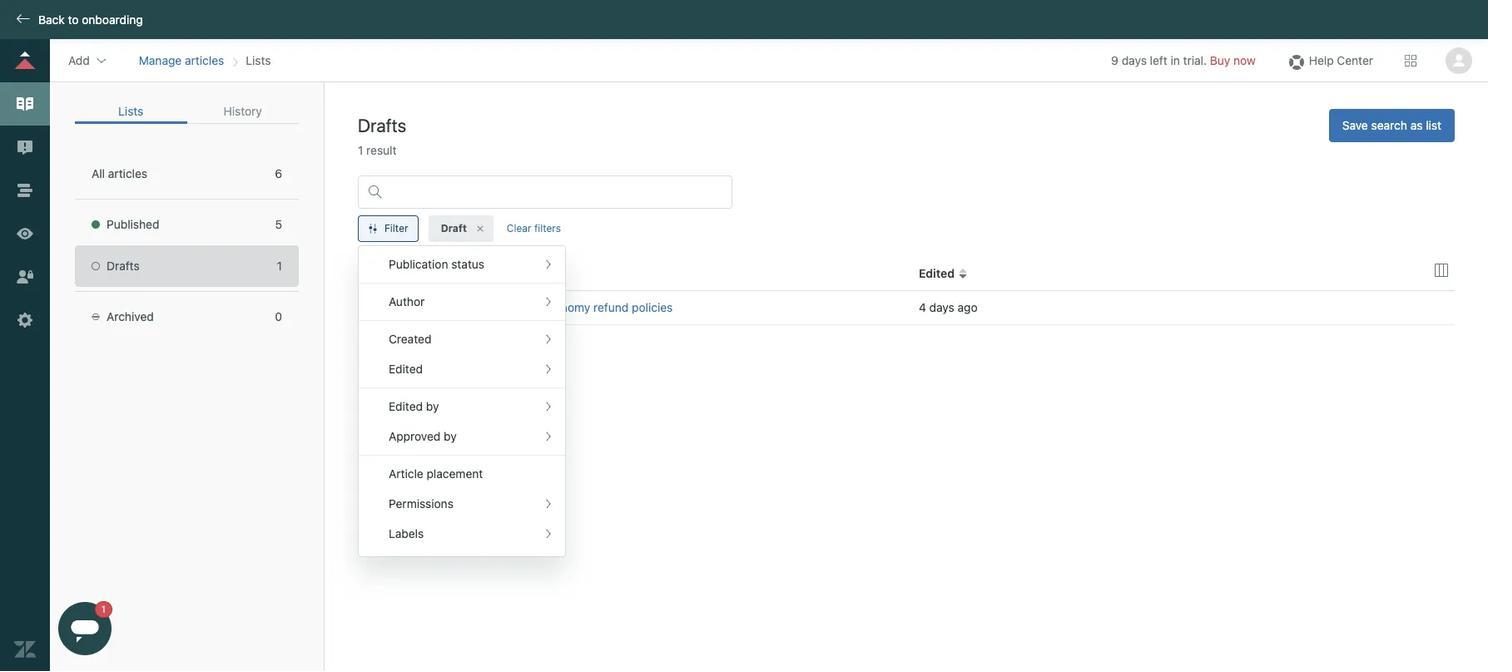 Task type: vqa. For each thing, say whether or not it's contained in the screenshot.
1's the 1
yes



Task type: describe. For each thing, give the bounding box(es) containing it.
edited button
[[919, 266, 968, 282]]

save
[[1343, 118, 1368, 132]]

clear
[[507, 222, 532, 235]]

4
[[919, 301, 926, 315]]

1 for 1
[[277, 259, 282, 273]]

as
[[1411, 118, 1423, 132]]

0 horizontal spatial lists
[[118, 104, 143, 118]]

edited by
[[389, 400, 439, 414]]

history
[[224, 104, 262, 118]]

published
[[107, 217, 159, 232]]

0 vertical spatial drafts
[[358, 115, 406, 137]]

publication
[[389, 257, 448, 271]]

trial.
[[1184, 53, 1207, 67]]

skyonomy
[[535, 301, 590, 315]]

settings image
[[14, 310, 36, 331]]

left
[[1150, 53, 1168, 67]]

remove image
[[475, 224, 485, 234]]

manage articles
[[139, 53, 224, 67]]

by for approved by
[[444, 430, 457, 444]]

moderate content image
[[14, 137, 36, 158]]

by for edited by
[[426, 400, 439, 414]]

customize design image
[[14, 223, 36, 245]]

save search as list button
[[1329, 109, 1455, 142]]

onboarding
[[82, 12, 143, 26]]

list
[[1426, 118, 1442, 132]]

6
[[275, 167, 282, 181]]

permissions menu item
[[359, 490, 565, 520]]

archived
[[107, 310, 154, 324]]

back to onboarding link
[[0, 11, 151, 28]]

edited menu item
[[359, 355, 565, 385]]

article
[[389, 467, 424, 481]]

sample article: stellar skyonomy refund policies link
[[400, 300, 899, 316]]

0
[[275, 310, 282, 324]]

zendesk products image
[[1405, 55, 1417, 66]]

center
[[1337, 53, 1374, 67]]

edited for by
[[389, 400, 423, 414]]

zendesk image
[[14, 639, 36, 661]]

labels menu item
[[359, 520, 565, 550]]

manage articles link
[[139, 53, 224, 67]]

stellar
[[498, 301, 532, 315]]

save search as list
[[1343, 118, 1442, 132]]

1 vertical spatial drafts
[[107, 259, 140, 273]]

days for left
[[1122, 53, 1147, 67]]

placement
[[427, 467, 483, 481]]

history link
[[187, 99, 299, 124]]

labels
[[389, 527, 424, 541]]

publication status menu item
[[359, 250, 565, 280]]

arrange content image
[[14, 180, 36, 202]]

ago
[[958, 301, 978, 315]]

comments
[[389, 557, 447, 571]]

1 result
[[358, 143, 397, 157]]

navigation containing manage articles
[[136, 48, 274, 73]]

approved by
[[389, 430, 457, 444]]



Task type: locate. For each thing, give the bounding box(es) containing it.
1 vertical spatial by
[[444, 430, 457, 444]]

edited by menu item
[[359, 392, 565, 422]]

sample article: stellar skyonomy refund policies
[[415, 301, 673, 315]]

article:
[[458, 301, 494, 315]]

0 vertical spatial days
[[1122, 53, 1147, 67]]

filter button
[[358, 216, 418, 242]]

status
[[451, 257, 485, 271]]

publication status
[[389, 257, 485, 271]]

sample
[[415, 301, 455, 315]]

lists link
[[75, 99, 187, 124]]

articles
[[185, 53, 224, 67], [108, 167, 147, 181]]

1 vertical spatial articles
[[108, 167, 147, 181]]

2 vertical spatial edited
[[389, 400, 423, 414]]

drafts
[[358, 115, 406, 137], [107, 259, 140, 273]]

created menu item
[[359, 325, 565, 355]]

9 days left in trial. buy now
[[1112, 53, 1256, 67]]

0 horizontal spatial days
[[930, 301, 955, 315]]

0 vertical spatial by
[[426, 400, 439, 414]]

days right 9 at right
[[1122, 53, 1147, 67]]

filter
[[385, 222, 408, 235]]

by
[[426, 400, 439, 414], [444, 430, 457, 444]]

1 vertical spatial lists
[[118, 104, 143, 118]]

1 horizontal spatial drafts
[[358, 115, 406, 137]]

edited up approved
[[389, 400, 423, 414]]

lists up history
[[246, 53, 271, 67]]

0 vertical spatial articles
[[185, 53, 224, 67]]

back
[[38, 12, 65, 26]]

created
[[389, 332, 432, 346]]

articles for manage articles
[[185, 53, 224, 67]]

0 vertical spatial 1
[[358, 143, 363, 157]]

menu
[[358, 246, 566, 579]]

manage articles image
[[14, 93, 36, 115]]

lists
[[246, 53, 271, 67], [118, 104, 143, 118]]

1 vertical spatial edited
[[389, 362, 423, 376]]

filters
[[534, 222, 561, 235]]

0 horizontal spatial drafts
[[107, 259, 140, 273]]

author
[[389, 295, 425, 309]]

1 horizontal spatial days
[[1122, 53, 1147, 67]]

5
[[275, 217, 282, 232]]

by up approved by
[[426, 400, 439, 414]]

edited up "4 days ago"
[[919, 266, 955, 281]]

author menu item
[[359, 287, 565, 317]]

drafts up the result
[[358, 115, 406, 137]]

comments menu item
[[359, 550, 565, 579]]

edited inside button
[[919, 266, 955, 281]]

user permissions image
[[14, 266, 36, 288]]

9
[[1112, 53, 1119, 67]]

navigation
[[136, 48, 274, 73]]

1 horizontal spatial lists
[[246, 53, 271, 67]]

by inside menu item
[[444, 430, 457, 444]]

help center button
[[1281, 48, 1379, 73]]

1 left the result
[[358, 143, 363, 157]]

buy
[[1210, 53, 1231, 67]]

to
[[68, 12, 79, 26]]

days for ago
[[930, 301, 955, 315]]

clear filters button
[[497, 216, 571, 242]]

draft
[[441, 222, 467, 235]]

days right 4
[[930, 301, 955, 315]]

all
[[92, 167, 105, 181]]

back to onboarding
[[38, 12, 143, 26]]

articles right "all"
[[108, 167, 147, 181]]

menu containing publication status
[[358, 246, 566, 579]]

1 horizontal spatial articles
[[185, 53, 224, 67]]

1 for 1 result
[[358, 143, 363, 157]]

days
[[1122, 53, 1147, 67], [930, 301, 955, 315]]

approved
[[389, 430, 441, 444]]

policies
[[632, 301, 673, 315]]

article placement
[[389, 467, 483, 481]]

add
[[68, 53, 90, 67]]

4 days ago
[[919, 301, 978, 315]]

all articles
[[92, 167, 147, 181]]

0 vertical spatial edited
[[919, 266, 955, 281]]

articles for all articles
[[108, 167, 147, 181]]

show and hide columns image
[[1435, 264, 1449, 277]]

permissions
[[389, 497, 454, 511]]

title
[[400, 266, 424, 281]]

1 horizontal spatial by
[[444, 430, 457, 444]]

result
[[366, 143, 397, 157]]

by inside "menu item"
[[426, 400, 439, 414]]

articles inside navigation
[[185, 53, 224, 67]]

1 vertical spatial days
[[930, 301, 955, 315]]

in
[[1171, 53, 1180, 67]]

search
[[1372, 118, 1408, 132]]

add button
[[63, 48, 113, 73]]

edited inside menu item
[[389, 362, 423, 376]]

articles right 'manage'
[[185, 53, 224, 67]]

1 horizontal spatial 1
[[358, 143, 363, 157]]

manage
[[139, 53, 182, 67]]

drafts down published
[[107, 259, 140, 273]]

1
[[358, 143, 363, 157], [277, 259, 282, 273]]

by down the edited by "menu item"
[[444, 430, 457, 444]]

edited for edited menu item at the bottom left of page
[[389, 362, 423, 376]]

refund
[[594, 301, 629, 315]]

edited inside "menu item"
[[389, 400, 423, 414]]

lists down 'manage'
[[118, 104, 143, 118]]

0 horizontal spatial articles
[[108, 167, 147, 181]]

1 vertical spatial 1
[[277, 259, 282, 273]]

clear filters
[[507, 222, 561, 235]]

edited
[[919, 266, 955, 281], [389, 362, 423, 376], [389, 400, 423, 414]]

0 horizontal spatial by
[[426, 400, 439, 414]]

1 down 5
[[277, 259, 282, 273]]

now
[[1234, 53, 1256, 67]]

help
[[1309, 53, 1334, 67]]

approved by menu item
[[359, 422, 565, 452]]

edited down created
[[389, 362, 423, 376]]

0 horizontal spatial 1
[[277, 259, 282, 273]]

0 vertical spatial lists
[[246, 53, 271, 67]]

help center
[[1309, 53, 1374, 67]]



